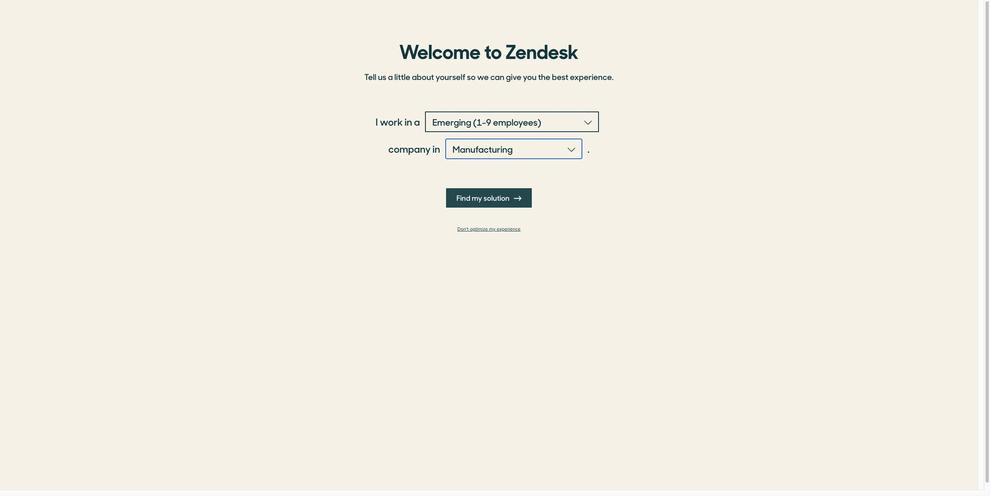 Task type: describe. For each thing, give the bounding box(es) containing it.
don't optimize my experience link
[[360, 227, 619, 233]]

1 horizontal spatial in
[[433, 142, 440, 156]]

give
[[506, 71, 522, 83]]

best
[[552, 71, 569, 83]]

i
[[376, 115, 378, 129]]

experience.
[[570, 71, 614, 83]]

find
[[457, 193, 471, 203]]

tell us a little about yourself so we can give you the best experience.
[[365, 71, 614, 83]]

i work in a
[[376, 115, 420, 129]]

my inside button
[[472, 193, 482, 203]]

so
[[467, 71, 476, 83]]

the
[[538, 71, 551, 83]]

tell
[[365, 71, 377, 83]]

0 horizontal spatial in
[[405, 115, 412, 129]]

little
[[395, 71, 411, 83]]

1 vertical spatial my
[[489, 227, 496, 233]]

us
[[378, 71, 387, 83]]

solution
[[484, 193, 510, 203]]

about
[[412, 71, 434, 83]]

0 vertical spatial a
[[388, 71, 393, 83]]

.
[[588, 142, 590, 156]]

welcome
[[400, 36, 481, 64]]

to
[[484, 36, 502, 64]]



Task type: vqa. For each thing, say whether or not it's contained in the screenshot.
We
yes



Task type: locate. For each thing, give the bounding box(es) containing it.
in
[[405, 115, 412, 129], [433, 142, 440, 156]]

zendesk
[[506, 36, 579, 64]]

find     my solution button
[[446, 189, 532, 208]]

1 horizontal spatial my
[[489, 227, 496, 233]]

we
[[477, 71, 489, 83]]

don't optimize my experience
[[458, 227, 521, 233]]

a right us
[[388, 71, 393, 83]]

a right "work"
[[414, 115, 420, 129]]

my right optimize
[[489, 227, 496, 233]]

in right "work"
[[405, 115, 412, 129]]

you
[[523, 71, 537, 83]]

a
[[388, 71, 393, 83], [414, 115, 420, 129]]

experience
[[497, 227, 521, 233]]

optimize
[[470, 227, 488, 233]]

1 vertical spatial in
[[433, 142, 440, 156]]

company
[[389, 142, 431, 156]]

don't
[[458, 227, 469, 233]]

my
[[472, 193, 482, 203], [489, 227, 496, 233]]

1 horizontal spatial a
[[414, 115, 420, 129]]

1 vertical spatial a
[[414, 115, 420, 129]]

in right company at the left of the page
[[433, 142, 440, 156]]

my right find
[[472, 193, 482, 203]]

find     my solution
[[457, 193, 511, 203]]

welcome to zendesk
[[400, 36, 579, 64]]

can
[[491, 71, 505, 83]]

0 vertical spatial my
[[472, 193, 482, 203]]

work
[[380, 115, 403, 129]]

0 horizontal spatial a
[[388, 71, 393, 83]]

company in
[[389, 142, 440, 156]]

arrow right image
[[514, 195, 522, 202]]

yourself
[[436, 71, 466, 83]]

0 vertical spatial in
[[405, 115, 412, 129]]

0 horizontal spatial my
[[472, 193, 482, 203]]



